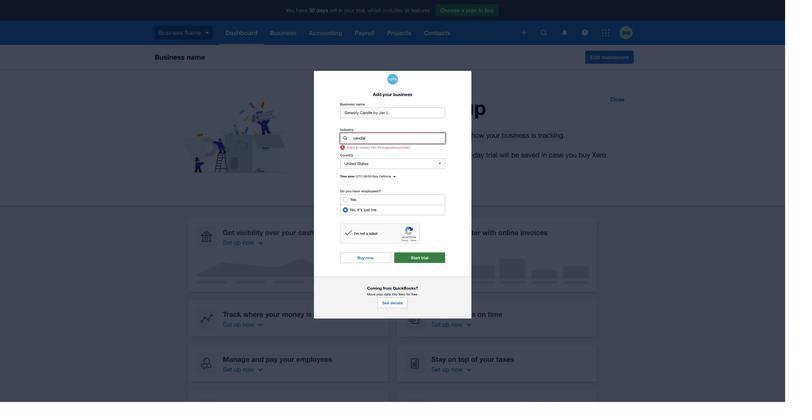 Task type: locate. For each thing, give the bounding box(es) containing it.
no, it's just me
[[350, 208, 377, 212]]

xero image
[[388, 74, 398, 85]]

0 vertical spatial from
[[371, 146, 377, 149]]

add
[[373, 92, 382, 97]]

coming from quickbooks? move your data into xero for free.
[[367, 286, 418, 297]]

your
[[383, 92, 392, 97], [377, 293, 384, 297]]

zone:
[[348, 175, 355, 178]]

08:00)
[[364, 175, 372, 178]]

trial
[[422, 256, 429, 260]]

me
[[371, 208, 377, 212]]

business
[[394, 92, 413, 97]]

1 vertical spatial from
[[383, 286, 392, 291]]

your left data
[[377, 293, 384, 297]]

0 horizontal spatial from
[[371, 146, 377, 149]]

now
[[366, 256, 374, 260]]

for
[[407, 293, 411, 297]]

industry
[[360, 146, 370, 149]]

have
[[353, 189, 361, 193]]

buy
[[358, 256, 365, 260]]

start
[[411, 256, 420, 260]]

free.
[[412, 293, 418, 297]]

do
[[340, 189, 345, 193]]

from left the
[[371, 146, 377, 149]]

select an industry from the suggestions provided
[[347, 146, 411, 149]]

do you have employees?
[[340, 189, 381, 193]]

your right the add
[[383, 92, 392, 97]]

industry
[[340, 128, 354, 132]]

business
[[340, 102, 355, 106]]

select
[[347, 146, 355, 149]]

from
[[371, 146, 377, 149], [383, 286, 392, 291]]

Country field
[[341, 159, 433, 169]]

name
[[356, 102, 365, 106]]

from up data
[[383, 286, 392, 291]]

from inside coming from quickbooks? move your data into xero for free.
[[383, 286, 392, 291]]

Industry field
[[353, 133, 445, 143]]

see details
[[383, 301, 403, 306]]

provided
[[399, 146, 411, 149]]

1 horizontal spatial from
[[383, 286, 392, 291]]

xero
[[399, 293, 406, 297]]

add your business
[[373, 92, 413, 97]]

see
[[383, 301, 390, 306]]

your inside coming from quickbooks? move your data into xero for free.
[[377, 293, 384, 297]]

0 vertical spatial your
[[383, 92, 392, 97]]

quickbooks?
[[393, 286, 418, 291]]

1 vertical spatial your
[[377, 293, 384, 297]]



Task type: vqa. For each thing, say whether or not it's contained in the screenshot.
'Expenses' within Insurance Expenses incurred for insuring the business' assets
no



Task type: describe. For each thing, give the bounding box(es) containing it.
you
[[346, 189, 352, 193]]

start trial button
[[395, 253, 445, 263]]

buy now
[[358, 256, 374, 260]]

into
[[392, 293, 398, 297]]

california
[[379, 175, 392, 178]]

search icon image
[[344, 136, 348, 140]]

it's
[[358, 208, 363, 212]]

country
[[340, 153, 353, 157]]

time zone: (utc-08:00) baja california
[[340, 175, 392, 178]]

(utc-
[[356, 175, 364, 178]]

buy now button
[[340, 253, 391, 263]]

move
[[367, 293, 376, 297]]

do you have employees? group
[[340, 195, 445, 215]]

suggestions
[[383, 146, 398, 149]]

data
[[384, 293, 391, 297]]

details
[[391, 301, 403, 306]]

clear image
[[435, 159, 445, 169]]

just
[[364, 208, 370, 212]]

baja
[[373, 175, 378, 178]]

Business name field
[[341, 108, 445, 118]]

no,
[[350, 208, 357, 212]]

yes
[[350, 198, 357, 202]]

the
[[378, 146, 382, 149]]

business name
[[340, 102, 365, 106]]

employees?
[[361, 189, 381, 193]]

time
[[340, 175, 347, 178]]

coming
[[368, 286, 382, 291]]

start trial
[[411, 256, 429, 260]]

see details button
[[378, 298, 408, 308]]

an
[[356, 146, 359, 149]]



